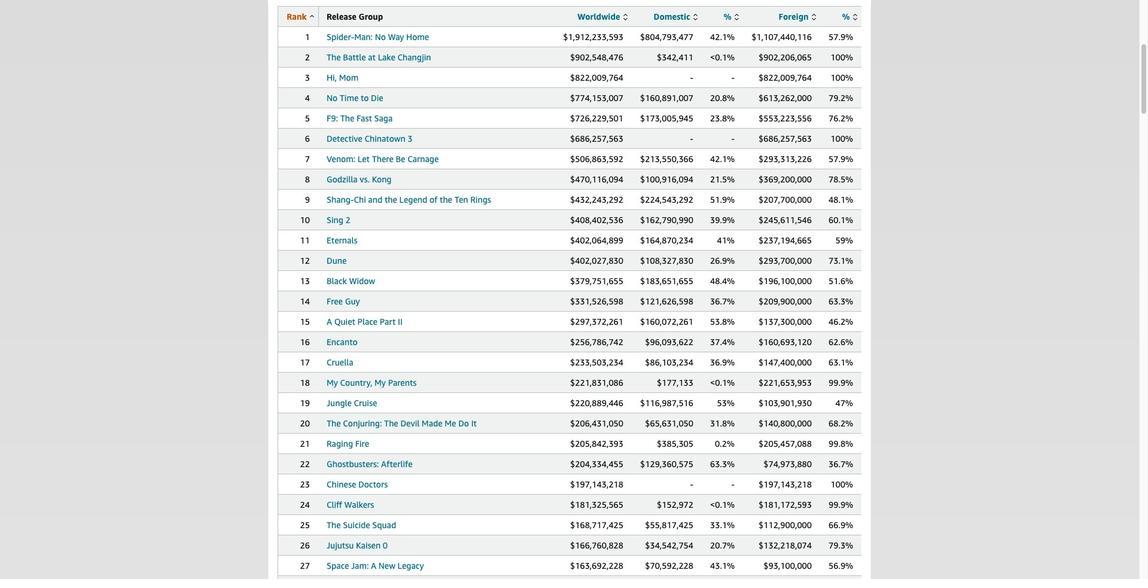 Task type: locate. For each thing, give the bounding box(es) containing it.
5
[[305, 113, 310, 123]]

$822,009,764 up $613,262,000
[[759, 72, 812, 83]]

0 vertical spatial 2
[[305, 52, 310, 62]]

venom: let there be carnage
[[327, 154, 439, 164]]

hi, mom
[[327, 72, 358, 83]]

a left "quiet" at the bottom
[[327, 316, 332, 327]]

% for 1st % link from right
[[842, 11, 850, 22]]

0 horizontal spatial %
[[724, 11, 731, 22]]

16
[[300, 337, 310, 347]]

$108,327,830
[[640, 255, 693, 266]]

$181,325,565
[[570, 500, 623, 510]]

1 horizontal spatial the
[[440, 194, 452, 205]]

3 100% from the top
[[831, 133, 853, 144]]

cruella link
[[327, 357, 353, 367]]

$686,257,563 down "$726,229,501"
[[570, 133, 623, 144]]

$207,700,000
[[759, 194, 812, 205]]

$197,143,218 down $204,334,455
[[570, 479, 623, 489]]

2 down the "1"
[[305, 52, 310, 62]]

0 horizontal spatial % link
[[724, 11, 739, 22]]

the for battle
[[327, 52, 341, 62]]

2 $197,143,218 from the left
[[759, 479, 812, 489]]

0 vertical spatial a
[[327, 316, 332, 327]]

2 57.9% from the top
[[829, 154, 853, 164]]

1 vertical spatial 57.9%
[[829, 154, 853, 164]]

$205,457,088
[[759, 439, 812, 449]]

- down 0.2%
[[731, 479, 735, 489]]

0 horizontal spatial the
[[385, 194, 397, 205]]

<0.1% for $177,133
[[710, 378, 735, 388]]

1 vertical spatial 42.1%
[[710, 154, 735, 164]]

$297,372,261
[[570, 316, 623, 327]]

the right the and on the top left
[[385, 194, 397, 205]]

new
[[379, 561, 395, 571]]

42.1% right $804,793,477
[[710, 32, 735, 42]]

$103,901,930
[[759, 398, 812, 408]]

a
[[327, 316, 332, 327], [371, 561, 376, 571]]

$902,548,476
[[570, 52, 623, 62]]

% right domestic link
[[724, 11, 731, 22]]

2 <0.1% from the top
[[710, 378, 735, 388]]

way
[[388, 32, 404, 42]]

20.8%
[[710, 93, 735, 103]]

chinatown
[[365, 133, 405, 144]]

$177,133
[[657, 378, 693, 388]]

the down cliff
[[327, 520, 341, 530]]

100% for $686,257,563
[[831, 133, 853, 144]]

$686,257,563 up the $293,313,226
[[759, 133, 812, 144]]

2 100% from the top
[[831, 72, 853, 83]]

<0.1% up 20.8%
[[710, 52, 735, 62]]

the down jungle
[[327, 418, 341, 428]]

36.7% up "53.8%"
[[710, 296, 735, 306]]

my
[[327, 378, 338, 388], [375, 378, 386, 388]]

57.9% for $293,313,226
[[829, 154, 853, 164]]

57.9% right $1,107,440,116
[[829, 32, 853, 42]]

10
[[300, 215, 310, 225]]

$197,143,218
[[570, 479, 623, 489], [759, 479, 812, 489]]

42.1% up 21.5%
[[710, 154, 735, 164]]

63.1%
[[829, 357, 853, 367]]

68.2%
[[829, 418, 853, 428]]

space
[[327, 561, 349, 571]]

- down $342,411
[[690, 72, 693, 83]]

$160,072,261
[[640, 316, 693, 327]]

0 vertical spatial 99.9%
[[829, 378, 853, 388]]

0 horizontal spatial no
[[327, 93, 337, 103]]

57.9%
[[829, 32, 853, 42], [829, 154, 853, 164]]

66.9%
[[829, 520, 853, 530]]

$774,153,007
[[570, 93, 623, 103]]

$197,143,218 up $181,172,593
[[759, 479, 812, 489]]

99.9% for $181,172,593
[[829, 500, 853, 510]]

2 vertical spatial <0.1%
[[710, 500, 735, 510]]

$369,200,000
[[759, 174, 812, 184]]

0 horizontal spatial 2
[[305, 52, 310, 62]]

spider-man: no way home
[[327, 32, 429, 42]]

no left way
[[375, 32, 386, 42]]

release group
[[327, 11, 383, 22]]

4 100% from the top
[[831, 479, 853, 489]]

42.1% for $804,793,477
[[710, 32, 735, 42]]

$147,400,000
[[759, 357, 812, 367]]

$160,693,120
[[759, 337, 812, 347]]

dune
[[327, 255, 347, 266]]

63.3%
[[829, 296, 853, 306], [710, 459, 735, 469]]

my up jungle
[[327, 378, 338, 388]]

black widow
[[327, 276, 375, 286]]

the suicide squad
[[327, 520, 396, 530]]

3 <0.1% from the top
[[710, 500, 735, 510]]

no left time
[[327, 93, 337, 103]]

1 horizontal spatial $822,009,764
[[759, 72, 812, 83]]

1 <0.1% from the top
[[710, 52, 735, 62]]

36.7% down 99.8%
[[829, 459, 853, 469]]

63.3% up '46.2%'
[[829, 296, 853, 306]]

1 vertical spatial 2
[[346, 215, 350, 225]]

free guy
[[327, 296, 360, 306]]

63.3% down 0.2%
[[710, 459, 735, 469]]

detective chinatown 3 link
[[327, 133, 413, 144]]

the battle at lake changjin
[[327, 52, 431, 62]]

0 horizontal spatial a
[[327, 316, 332, 327]]

mom
[[339, 72, 358, 83]]

the
[[327, 52, 341, 62], [340, 113, 354, 123], [327, 418, 341, 428], [384, 418, 398, 428], [327, 520, 341, 530]]

<0.1% up 33.1%
[[710, 500, 735, 510]]

0 horizontal spatial $686,257,563
[[570, 133, 623, 144]]

0 vertical spatial 63.3%
[[829, 296, 853, 306]]

1 horizontal spatial 3
[[408, 133, 413, 144]]

$86,103,234
[[645, 357, 693, 367]]

1 horizontal spatial $197,143,218
[[759, 479, 812, 489]]

99.9% up "66.9%"
[[829, 500, 853, 510]]

worldwide link
[[577, 11, 628, 22]]

0 vertical spatial 36.7%
[[710, 296, 735, 306]]

2 % from the left
[[842, 11, 850, 22]]

$822,009,764 down $902,548,476
[[570, 72, 623, 83]]

36.9%
[[710, 357, 735, 367]]

1 horizontal spatial $686,257,563
[[759, 133, 812, 144]]

vs.
[[360, 174, 370, 184]]

19
[[300, 398, 310, 408]]

12
[[300, 255, 310, 266]]

cruise
[[354, 398, 377, 408]]

1 42.1% from the top
[[710, 32, 735, 42]]

51.6%
[[829, 276, 853, 286]]

1 horizontal spatial my
[[375, 378, 386, 388]]

% link right domestic link
[[724, 11, 739, 22]]

99.9% for $221,653,953
[[829, 378, 853, 388]]

the right f9:
[[340, 113, 354, 123]]

$166,760,828
[[570, 540, 623, 550]]

the for suicide
[[327, 520, 341, 530]]

1 horizontal spatial 2
[[346, 215, 350, 225]]

worldwide
[[577, 11, 620, 22]]

60.1%
[[829, 215, 853, 225]]

walkers
[[344, 500, 374, 510]]

$129,360,575
[[640, 459, 693, 469]]

a left the new
[[371, 561, 376, 571]]

- up $152,972
[[690, 479, 693, 489]]

$164,870,234
[[640, 235, 693, 245]]

1 vertical spatial a
[[371, 561, 376, 571]]

0 horizontal spatial $822,009,764
[[570, 72, 623, 83]]

ten
[[454, 194, 468, 205]]

57.9% up "78.5%"
[[829, 154, 853, 164]]

57.9% for $1,107,440,116
[[829, 32, 853, 42]]

jujutsu kaisen 0 link
[[327, 540, 388, 550]]

$100,916,094
[[640, 174, 693, 184]]

my left parents
[[375, 378, 386, 388]]

51.9%
[[710, 194, 735, 205]]

eternals
[[327, 235, 357, 245]]

conjuring:
[[343, 418, 382, 428]]

1 57.9% from the top
[[829, 32, 853, 42]]

0 vertical spatial <0.1%
[[710, 52, 735, 62]]

<0.1% for $342,411
[[710, 52, 735, 62]]

the right of
[[440, 194, 452, 205]]

20
[[300, 418, 310, 428]]

$213,550,366
[[640, 154, 693, 164]]

11
[[300, 235, 310, 245]]

3 up 4
[[305, 72, 310, 83]]

the
[[385, 194, 397, 205], [440, 194, 452, 205]]

1 horizontal spatial no
[[375, 32, 386, 42]]

100%
[[831, 52, 853, 62], [831, 72, 853, 83], [831, 133, 853, 144], [831, 479, 853, 489]]

42.1% for $213,550,366
[[710, 154, 735, 164]]

43.1%
[[710, 561, 735, 571]]

2 99.9% from the top
[[829, 500, 853, 510]]

widow
[[349, 276, 375, 286]]

$686,257,563
[[570, 133, 623, 144], [759, 133, 812, 144]]

76.2%
[[829, 113, 853, 123]]

1 vertical spatial 36.7%
[[829, 459, 853, 469]]

1 100% from the top
[[831, 52, 853, 62]]

1 horizontal spatial % link
[[842, 11, 857, 22]]

42.1%
[[710, 32, 735, 42], [710, 154, 735, 164]]

the up hi,
[[327, 52, 341, 62]]

$822,009,764
[[570, 72, 623, 83], [759, 72, 812, 83]]

$116,987,516
[[640, 398, 693, 408]]

0 vertical spatial 57.9%
[[829, 32, 853, 42]]

1 99.9% from the top
[[829, 378, 853, 388]]

<0.1% for $152,972
[[710, 500, 735, 510]]

3 up carnage
[[408, 133, 413, 144]]

1 vertical spatial <0.1%
[[710, 378, 735, 388]]

<0.1% down 36.9%
[[710, 378, 735, 388]]

$385,305
[[657, 439, 693, 449]]

2 right sing
[[346, 215, 350, 225]]

% right foreign link
[[842, 11, 850, 22]]

23.8%
[[710, 113, 735, 123]]

1 % from the left
[[724, 11, 731, 22]]

1 vertical spatial 99.9%
[[829, 500, 853, 510]]

% link right foreign link
[[842, 11, 857, 22]]

1 vertical spatial 63.3%
[[710, 459, 735, 469]]

47%
[[835, 398, 853, 408]]

0 horizontal spatial my
[[327, 378, 338, 388]]

1 vertical spatial 3
[[408, 133, 413, 144]]

0 horizontal spatial $197,143,218
[[570, 479, 623, 489]]

0 vertical spatial 3
[[305, 72, 310, 83]]

of
[[430, 194, 438, 205]]

rank link
[[287, 11, 314, 22], [287, 11, 314, 22]]

group
[[359, 11, 383, 22]]

0 vertical spatial 42.1%
[[710, 32, 735, 42]]

1 horizontal spatial %
[[842, 11, 850, 22]]

doctors
[[358, 479, 388, 489]]

99.9% down 63.1%
[[829, 378, 853, 388]]

man:
[[354, 32, 373, 42]]

2 42.1% from the top
[[710, 154, 735, 164]]

1 horizontal spatial 63.3%
[[829, 296, 853, 306]]



Task type: vqa. For each thing, say whether or not it's contained in the screenshot.


Task type: describe. For each thing, give the bounding box(es) containing it.
chinese
[[327, 479, 356, 489]]

afterlife
[[381, 459, 413, 469]]

$70,592,228
[[645, 561, 693, 571]]

- up 20.8%
[[731, 72, 735, 83]]

spider-man: no way home link
[[327, 32, 429, 42]]

$245,611,546
[[759, 215, 812, 225]]

$342,411
[[657, 52, 693, 62]]

13
[[300, 276, 310, 286]]

let
[[358, 154, 370, 164]]

$902,206,065
[[759, 52, 812, 62]]

the left devil
[[384, 418, 398, 428]]

39.9%
[[710, 215, 735, 225]]

$1,912,233,593
[[563, 32, 623, 42]]

suicide
[[343, 520, 370, 530]]

no time to die link
[[327, 93, 383, 103]]

2 my from the left
[[375, 378, 386, 388]]

no time to die
[[327, 93, 383, 103]]

foreign
[[779, 11, 809, 22]]

20.7%
[[710, 540, 735, 550]]

17
[[300, 357, 310, 367]]

- down $173,005,945
[[690, 133, 693, 144]]

$181,172,593
[[759, 500, 812, 510]]

f9:
[[327, 113, 338, 123]]

1 % link from the left
[[724, 11, 739, 22]]

78.5%
[[829, 174, 853, 184]]

$804,793,477
[[640, 32, 693, 42]]

0.2%
[[715, 439, 735, 449]]

do
[[458, 418, 469, 428]]

cliff
[[327, 500, 342, 510]]

- down 23.8%
[[731, 133, 735, 144]]

1 my from the left
[[327, 378, 338, 388]]

space jam: a new legacy link
[[327, 561, 424, 571]]

quiet
[[334, 316, 355, 327]]

the conjuring: the devil made me do it link
[[327, 418, 477, 428]]

ii
[[398, 316, 403, 327]]

1 the from the left
[[385, 194, 397, 205]]

spider-
[[327, 32, 354, 42]]

sing 2
[[327, 215, 350, 225]]

a quiet place part ii link
[[327, 316, 403, 327]]

godzilla vs. kong link
[[327, 174, 392, 184]]

die
[[371, 93, 383, 103]]

6
[[305, 133, 310, 144]]

4
[[305, 93, 310, 103]]

14
[[300, 296, 310, 306]]

$152,972
[[657, 500, 693, 510]]

% for 1st % link from the left
[[724, 11, 731, 22]]

place
[[358, 316, 378, 327]]

$55,817,425
[[645, 520, 693, 530]]

jujutsu kaisen 0
[[327, 540, 388, 550]]

$506,863,592
[[570, 154, 623, 164]]

a quiet place part ii
[[327, 316, 403, 327]]

$204,334,455
[[570, 459, 623, 469]]

be
[[396, 154, 405, 164]]

99.8%
[[829, 439, 853, 449]]

the for conjuring:
[[327, 418, 341, 428]]

2 the from the left
[[440, 194, 452, 205]]

0 vertical spatial no
[[375, 32, 386, 42]]

1 $686,257,563 from the left
[[570, 133, 623, 144]]

jujutsu
[[327, 540, 354, 550]]

part
[[380, 316, 396, 327]]

rings
[[470, 194, 491, 205]]

legend
[[399, 194, 427, 205]]

chinese doctors
[[327, 479, 388, 489]]

kong
[[372, 174, 392, 184]]

100% for $197,143,218
[[831, 479, 853, 489]]

$168,717,425
[[570, 520, 623, 530]]

24
[[300, 500, 310, 510]]

100% for $822,009,764
[[831, 72, 853, 83]]

1 horizontal spatial 36.7%
[[829, 459, 853, 469]]

shang-
[[327, 194, 354, 205]]

$137,300,000
[[759, 316, 812, 327]]

0 horizontal spatial 63.3%
[[710, 459, 735, 469]]

shang-chi and the legend of the ten rings link
[[327, 194, 491, 205]]

$402,064,899
[[570, 235, 623, 245]]

home
[[406, 32, 429, 42]]

100% for $902,206,065
[[831, 52, 853, 62]]

2 $686,257,563 from the left
[[759, 133, 812, 144]]

$205,842,393
[[570, 439, 623, 449]]

1 horizontal spatial a
[[371, 561, 376, 571]]

$163,692,228
[[570, 561, 623, 571]]

41%
[[717, 235, 735, 245]]

0 horizontal spatial 36.7%
[[710, 296, 735, 306]]

$256,786,742
[[570, 337, 623, 347]]

at
[[368, 52, 376, 62]]

$432,243,292
[[570, 194, 623, 205]]

ghostbusters: afterlife
[[327, 459, 413, 469]]

fire
[[355, 439, 369, 449]]

1
[[305, 32, 310, 42]]

48.4%
[[710, 276, 735, 286]]

$65,631,050
[[645, 418, 693, 428]]

2 $822,009,764 from the left
[[759, 72, 812, 83]]

sing
[[327, 215, 343, 225]]

$408,402,536
[[570, 215, 623, 225]]

dune link
[[327, 255, 347, 266]]

devil
[[401, 418, 420, 428]]

9
[[305, 194, 310, 205]]

my country, my parents link
[[327, 378, 417, 388]]

26.9%
[[710, 255, 735, 266]]

0 horizontal spatial 3
[[305, 72, 310, 83]]

2 % link from the left
[[842, 11, 857, 22]]

37.4%
[[710, 337, 735, 347]]

guy
[[345, 296, 360, 306]]

1 $197,143,218 from the left
[[570, 479, 623, 489]]

$206,431,050
[[570, 418, 623, 428]]

$553,223,556
[[759, 113, 812, 123]]

raging
[[327, 439, 353, 449]]

kaisen
[[356, 540, 381, 550]]

1 $822,009,764 from the left
[[570, 72, 623, 83]]

foreign link
[[779, 11, 816, 22]]

$121,626,598
[[640, 296, 693, 306]]

1 vertical spatial no
[[327, 93, 337, 103]]



